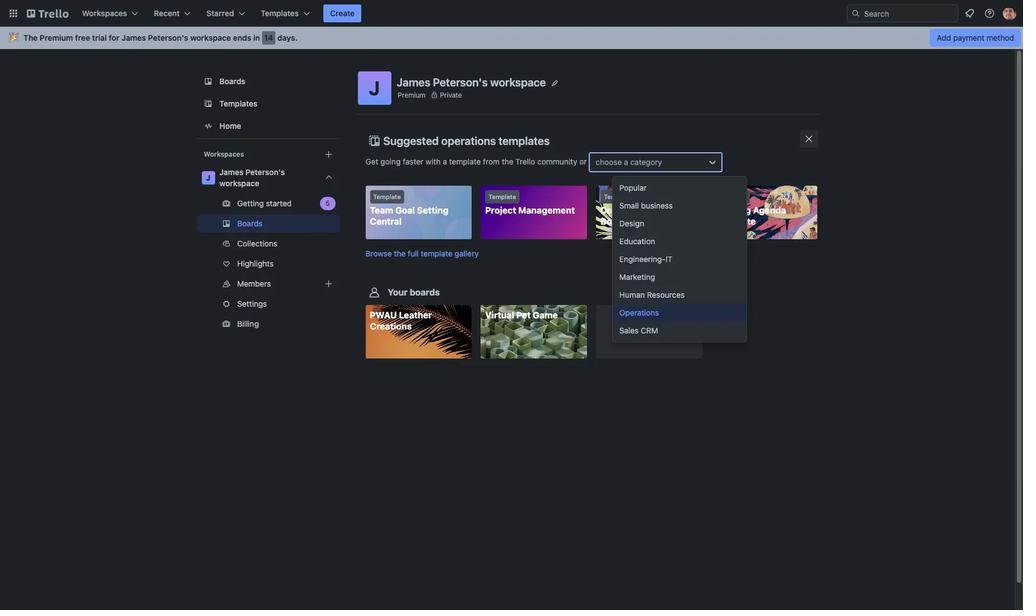 Task type: locate. For each thing, give the bounding box(es) containing it.
template inside template decision tracking board
[[604, 193, 632, 200]]

0 vertical spatial james peterson's workspace
[[397, 76, 546, 88]]

workspace inside james peterson's workspace
[[219, 178, 259, 188]]

0 horizontal spatial peterson's
[[148, 33, 188, 42]]

0 horizontal spatial j
[[206, 173, 211, 182]]

forward image inside members link
[[338, 277, 351, 291]]

add payment method link
[[930, 29, 1021, 47]]

james peterson's workspace up getting
[[219, 167, 285, 188]]

1 forward image from the top
[[338, 237, 351, 250]]

james
[[121, 33, 146, 42], [397, 76, 431, 88], [219, 167, 244, 177]]

0 vertical spatial premium
[[40, 33, 73, 42]]

the right from
[[502, 157, 514, 166]]

started
[[266, 199, 292, 208]]

1 horizontal spatial james peterson's workspace
[[397, 76, 546, 88]]

browse the full template gallery
[[366, 249, 479, 258]]

create
[[330, 8, 355, 18], [617, 327, 641, 336]]

setting
[[417, 205, 449, 215]]

0 vertical spatial j
[[369, 76, 380, 99]]

2 horizontal spatial james
[[397, 76, 431, 88]]

template up project
[[489, 193, 516, 200]]

payment
[[954, 33, 985, 42]]

template
[[449, 157, 481, 166], [421, 249, 453, 258]]

boards link down getting started
[[197, 215, 340, 233]]

getting started
[[237, 199, 292, 208]]

choose
[[596, 157, 622, 167]]

suggested operations templates
[[383, 134, 550, 147]]

template up decision
[[604, 193, 632, 200]]

1 vertical spatial create
[[617, 327, 641, 336]]

leather
[[399, 310, 432, 320]]

workspace
[[190, 33, 231, 42], [490, 76, 546, 88], [219, 178, 259, 188]]

home image
[[202, 119, 215, 133]]

browse the full template gallery link
[[366, 249, 479, 258]]

1 vertical spatial premium
[[398, 91, 426, 99]]

forward image left browse
[[338, 237, 351, 250]]

0 vertical spatial boards
[[219, 76, 245, 86]]

template up team
[[373, 193, 401, 200]]

boards link
[[197, 71, 340, 91], [197, 215, 340, 233]]

0 vertical spatial templates
[[261, 8, 299, 18]]

virtual
[[485, 310, 514, 320]]

ends
[[233, 33, 251, 42]]

1 vertical spatial boards link
[[197, 215, 340, 233]]

templates
[[261, 8, 299, 18], [219, 99, 258, 108]]

Search field
[[861, 5, 958, 22]]

days.
[[278, 33, 298, 42]]

recent button
[[147, 4, 198, 22]]

james peterson (jamespeterson93) image
[[1003, 7, 1017, 20]]

template for team
[[373, 193, 401, 200]]

template inside template team goal setting central
[[373, 193, 401, 200]]

james up getting
[[219, 167, 244, 177]]

0 notifications image
[[963, 7, 977, 20]]

peterson's up private
[[433, 76, 488, 88]]

full
[[408, 249, 419, 258]]

james right j button
[[397, 76, 431, 88]]

the
[[23, 33, 38, 42]]

resources
[[647, 290, 685, 300]]

0 vertical spatial forward image
[[338, 237, 351, 250]]

1 horizontal spatial a
[[624, 157, 628, 167]]

1 vertical spatial forward image
[[338, 277, 351, 291]]

5
[[326, 199, 330, 207]]

a
[[443, 157, 447, 166], [624, 157, 628, 167]]

1 vertical spatial peterson's
[[433, 76, 488, 88]]

templates
[[499, 134, 550, 147]]

highlights link
[[197, 255, 340, 273]]

j
[[369, 76, 380, 99], [206, 173, 211, 182]]

0 vertical spatial create
[[330, 8, 355, 18]]

sales crm
[[620, 326, 658, 335]]

1 horizontal spatial james
[[219, 167, 244, 177]]

sales
[[620, 326, 639, 335]]

banner containing 🎉
[[0, 27, 1023, 49]]

1 horizontal spatial create
[[617, 327, 641, 336]]

open information menu image
[[984, 8, 996, 19]]

0 vertical spatial james
[[121, 33, 146, 42]]

james peterson's workspace
[[397, 76, 546, 88], [219, 167, 285, 188]]

community
[[538, 157, 578, 166]]

create a workspace image
[[322, 148, 335, 161]]

engineering-
[[620, 254, 666, 264]]

meeting
[[716, 205, 751, 215]]

1 horizontal spatial j
[[369, 76, 380, 99]]

template right 'full'
[[421, 249, 453, 258]]

new
[[644, 327, 658, 336]]

it
[[666, 254, 673, 264]]

workspaces button
[[75, 4, 145, 22]]

a right choose
[[624, 157, 628, 167]]

a right with
[[443, 157, 447, 166]]

1 vertical spatial james peterson's workspace
[[219, 167, 285, 188]]

in
[[253, 33, 260, 42]]

template decision tracking board
[[601, 193, 678, 226]]

1 horizontal spatial workspaces
[[204, 150, 244, 158]]

workspaces up trial
[[82, 8, 127, 18]]

decision
[[601, 205, 638, 215]]

the
[[502, 157, 514, 166], [394, 249, 406, 258]]

board
[[660, 327, 681, 336]]

boards
[[410, 287, 440, 297]]

james peterson's workspace up private
[[397, 76, 546, 88]]

1 vertical spatial templates
[[219, 99, 258, 108]]

forward image
[[338, 237, 351, 250], [338, 277, 351, 291]]

team
[[370, 205, 393, 215]]

1 vertical spatial boards
[[237, 219, 263, 228]]

create inside button
[[330, 8, 355, 18]]

category
[[631, 157, 662, 167]]

peterson's down "recent"
[[148, 33, 188, 42]]

forward image
[[338, 197, 351, 210]]

operations
[[442, 134, 496, 147]]

collections
[[237, 239, 277, 248]]

or
[[580, 157, 587, 166]]

1 vertical spatial james
[[397, 76, 431, 88]]

0 horizontal spatial templates
[[219, 99, 258, 108]]

1 horizontal spatial peterson's
[[246, 167, 285, 177]]

template down suggested operations templates on the top of page
[[449, 157, 481, 166]]

get
[[366, 157, 378, 166]]

templates inside dropdown button
[[261, 8, 299, 18]]

operations
[[620, 308, 659, 317]]

billing link
[[197, 315, 340, 333]]

0 horizontal spatial james
[[121, 33, 146, 42]]

premium right j button
[[398, 91, 426, 99]]

boards link up templates link
[[197, 71, 340, 91]]

2 vertical spatial peterson's
[[246, 167, 285, 177]]

0 vertical spatial template
[[449, 157, 481, 166]]

template team goal setting central
[[370, 193, 449, 226]]

members
[[237, 279, 271, 288]]

peterson's up getting started
[[246, 167, 285, 177]]

board image
[[202, 75, 215, 88]]

search image
[[852, 9, 861, 18]]

highlights
[[237, 259, 274, 268]]

templates up days.
[[261, 8, 299, 18]]

the left 'full'
[[394, 249, 406, 258]]

2 horizontal spatial peterson's
[[433, 76, 488, 88]]

0 horizontal spatial the
[[394, 249, 406, 258]]

boards down getting
[[237, 219, 263, 228]]

0 horizontal spatial a
[[443, 157, 447, 166]]

workspaces down home
[[204, 150, 244, 158]]

2 vertical spatial workspace
[[219, 178, 259, 188]]

premium
[[40, 33, 73, 42], [398, 91, 426, 99]]

template up meeting
[[719, 193, 747, 200]]

2 forward image from the top
[[338, 277, 351, 291]]

1 horizontal spatial the
[[502, 157, 514, 166]]

virtual pet game
[[485, 310, 558, 320]]

premium down back to home image
[[40, 33, 73, 42]]

templates up home
[[219, 99, 258, 108]]

collections link
[[197, 235, 351, 253]]

0 horizontal spatial workspaces
[[82, 8, 127, 18]]

project
[[485, 205, 516, 215]]

0 horizontal spatial james peterson's workspace
[[219, 167, 285, 188]]

workspaces inside popup button
[[82, 8, 127, 18]]

0 vertical spatial workspace
[[190, 33, 231, 42]]

home
[[219, 121, 241, 131]]

boards
[[219, 76, 245, 86], [237, 219, 263, 228]]

0 horizontal spatial create
[[330, 8, 355, 18]]

workspaces
[[82, 8, 127, 18], [204, 150, 244, 158]]

banner
[[0, 27, 1023, 49]]

crm
[[641, 326, 658, 335]]

0 vertical spatial boards link
[[197, 71, 340, 91]]

forward image right add icon
[[338, 277, 351, 291]]

james right the for
[[121, 33, 146, 42]]

0 vertical spatial workspaces
[[82, 8, 127, 18]]

boards right board image
[[219, 76, 245, 86]]

template for project
[[489, 193, 516, 200]]

0 horizontal spatial premium
[[40, 33, 73, 42]]

1 horizontal spatial templates
[[261, 8, 299, 18]]

14
[[264, 33, 273, 42]]

add payment method
[[937, 33, 1015, 42]]

human resources
[[620, 290, 685, 300]]

template inside template project management
[[489, 193, 516, 200]]

primary element
[[0, 0, 1023, 27]]



Task type: vqa. For each thing, say whether or not it's contained in the screenshot.
CREATE NEW BOARD
yes



Task type: describe. For each thing, give the bounding box(es) containing it.
choose a category
[[596, 157, 662, 167]]

create for create
[[330, 8, 355, 18]]

central
[[370, 216, 402, 226]]

private
[[440, 91, 462, 99]]

create for create new board
[[617, 327, 641, 336]]

🎉
[[9, 33, 19, 42]]

starred button
[[200, 4, 252, 22]]

faster
[[403, 157, 424, 166]]

create button
[[324, 4, 362, 22]]

education
[[620, 236, 655, 246]]

trial
[[92, 33, 107, 42]]

confetti image
[[9, 33, 19, 42]]

1 vertical spatial workspace
[[490, 76, 546, 88]]

starred
[[207, 8, 234, 18]]

your boards
[[388, 287, 440, 297]]

virtual pet game link
[[481, 305, 587, 359]]

settings
[[237, 299, 267, 308]]

j inside button
[[369, 76, 380, 99]]

back to home image
[[27, 4, 69, 22]]

settings link
[[197, 295, 340, 313]]

1 horizontal spatial premium
[[398, 91, 426, 99]]

agenda
[[753, 205, 786, 215]]

pwau
[[370, 310, 397, 320]]

templates link
[[197, 94, 340, 114]]

home link
[[197, 116, 340, 136]]

members link
[[197, 275, 351, 293]]

recent
[[154, 8, 180, 18]]

template for meeting
[[719, 193, 747, 200]]

creations
[[370, 321, 412, 331]]

template project management
[[485, 193, 575, 215]]

2 vertical spatial james
[[219, 167, 244, 177]]

0 vertical spatial peterson's
[[148, 33, 188, 42]]

template board image
[[202, 97, 215, 110]]

template for decision
[[604, 193, 632, 200]]

from
[[483, 157, 500, 166]]

pet
[[516, 310, 531, 320]]

getting
[[237, 199, 264, 208]]

pwau leather creations
[[370, 310, 432, 331]]

design
[[620, 219, 645, 228]]

tracking
[[640, 205, 678, 215]]

popular
[[620, 183, 647, 192]]

going
[[381, 157, 401, 166]]

engineering-it
[[620, 254, 673, 264]]

get going faster with a template from the trello community or
[[366, 157, 589, 166]]

0 vertical spatial the
[[502, 157, 514, 166]]

human
[[620, 290, 645, 300]]

pwau leather creations link
[[366, 305, 472, 359]]

small business
[[620, 201, 673, 210]]

1 vertical spatial the
[[394, 249, 406, 258]]

1 vertical spatial j
[[206, 173, 211, 182]]

business
[[641, 201, 673, 210]]

trello
[[516, 157, 535, 166]]

for
[[109, 33, 119, 42]]

premium inside banner
[[40, 33, 73, 42]]

your
[[388, 287, 408, 297]]

add
[[937, 33, 952, 42]]

method
[[987, 33, 1015, 42]]

forward image inside collections 'link'
[[338, 237, 351, 250]]

management
[[519, 205, 575, 215]]

marketing
[[620, 272, 656, 282]]

1 vertical spatial template
[[421, 249, 453, 258]]

create new board
[[617, 327, 681, 336]]

add image
[[322, 277, 335, 291]]

j button
[[358, 71, 391, 105]]

goal
[[396, 205, 415, 215]]

peterson's inside james peterson's workspace
[[246, 167, 285, 177]]

1 boards link from the top
[[197, 71, 340, 91]]

template down meeting
[[716, 216, 756, 226]]

browse
[[366, 249, 392, 258]]

🎉 the premium free trial for james peterson's workspace ends in 14 days.
[[9, 33, 298, 42]]

free
[[75, 33, 90, 42]]

billing
[[237, 319, 259, 329]]

small
[[620, 201, 639, 210]]

game
[[533, 310, 558, 320]]

gallery
[[455, 249, 479, 258]]

1 vertical spatial workspaces
[[204, 150, 244, 158]]

board
[[601, 216, 626, 226]]

suggested
[[383, 134, 439, 147]]

template meeting agenda template
[[716, 193, 786, 226]]

2 boards link from the top
[[197, 215, 340, 233]]

with
[[426, 157, 441, 166]]

templates button
[[254, 4, 317, 22]]



